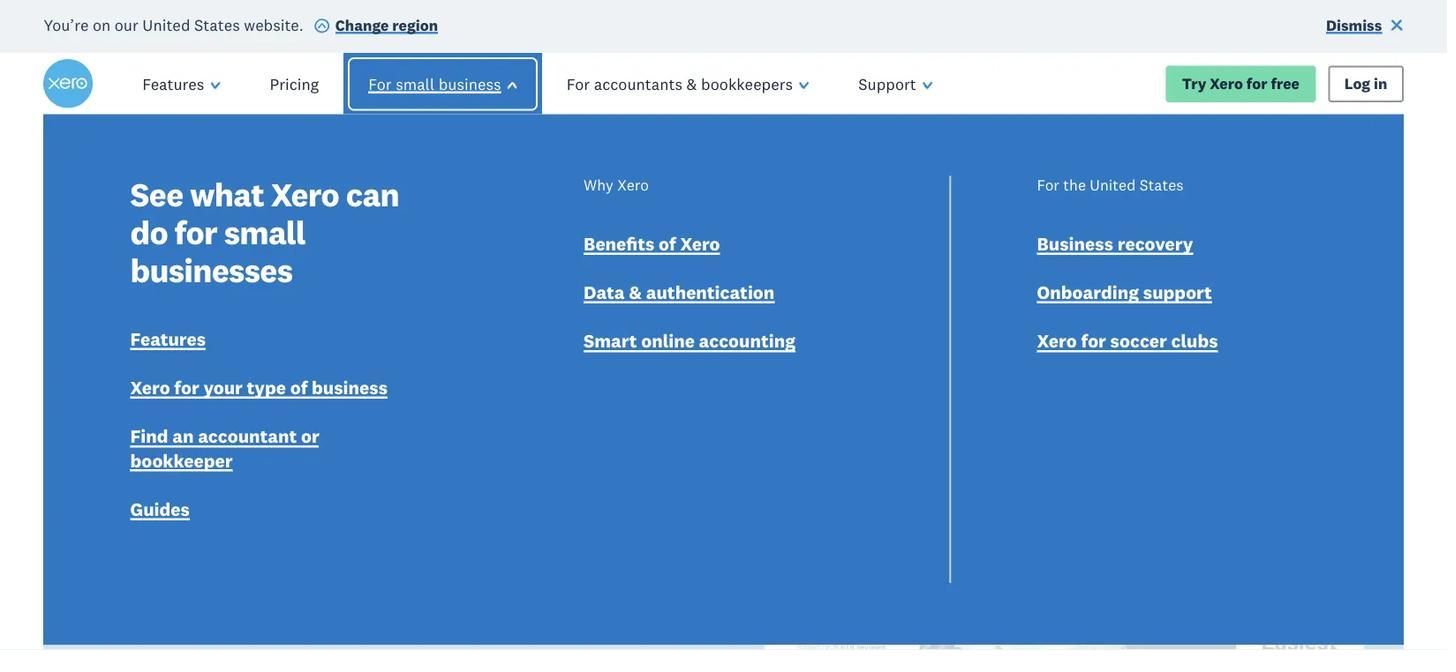 Task type: describe. For each thing, give the bounding box(es) containing it.
for inside the try xero for free 'link'
[[1247, 74, 1268, 93]]

0 horizontal spatial united
[[142, 14, 190, 35]]

xero for soccer clubs link
[[1037, 329, 1218, 357]]

software
[[159, 498, 455, 590]]

benefits of xero
[[584, 232, 720, 255]]

for for for small business
[[368, 74, 392, 94]]

the
[[1064, 176, 1086, 195]]

1 vertical spatial &
[[629, 281, 642, 304]]

bookkeepers
[[701, 74, 793, 94]]

log in link
[[1329, 66, 1404, 102]]

see what xero can do for small businesses
[[130, 174, 399, 291]]

log
[[1345, 74, 1371, 93]]

business recovery link
[[1037, 232, 1193, 259]]

limited
[[159, 614, 256, 649]]

small inside dropdown button
[[396, 74, 435, 94]]

why xero
[[584, 176, 649, 195]]

features for features link
[[130, 328, 206, 351]]

you're
[[43, 14, 89, 35]]

what inside see what xero can do for small businesses
[[190, 174, 264, 215]]

your
[[204, 376, 243, 399]]

offer:
[[328, 614, 394, 649]]

guides
[[130, 498, 190, 521]]

our
[[115, 14, 138, 35]]

1 vertical spatial united
[[1090, 176, 1136, 195]]

time
[[263, 614, 320, 649]]

in
[[1374, 74, 1388, 93]]

of inside "link"
[[659, 232, 676, 255]]

you
[[343, 231, 466, 323]]

do
[[130, 212, 168, 253]]

find an accountant or bookkeeper link
[[130, 425, 410, 476]]

support
[[1144, 281, 1212, 304]]

smart online accounting
[[584, 330, 796, 353]]

get
[[401, 614, 446, 649]]

features link
[[130, 327, 206, 355]]

can
[[346, 174, 399, 215]]

data
[[584, 281, 625, 304]]

type
[[247, 376, 286, 399]]

business recovery
[[1037, 232, 1193, 255]]

for accountants & bookkeepers button
[[542, 53, 834, 115]]

dismiss button
[[1326, 15, 1404, 38]]

xero for your type of business
[[130, 376, 388, 399]]

for for for accountants & bookkeepers
[[567, 74, 590, 94]]

back
[[294, 164, 458, 256]]

data & authentication link
[[584, 281, 775, 308]]

plus
[[297, 648, 351, 651]]

clubs
[[1172, 330, 1218, 353]]

find an accountant or bookkeeper
[[130, 425, 319, 472]]

on
[[93, 14, 111, 35]]

recovery
[[1118, 232, 1193, 255]]

support
[[859, 74, 917, 94]]

1 vertical spatial business
[[312, 376, 388, 399]]

authentication
[[646, 281, 775, 304]]

love
[[159, 298, 299, 390]]

for for for the united states
[[1037, 176, 1060, 195]]

for inside xero for soccer clubs link
[[1081, 330, 1107, 353]]

change region
[[335, 15, 438, 34]]

what inside back to what you love with xero accounting software
[[159, 231, 328, 323]]

50%
[[453, 614, 510, 649]]

to
[[473, 164, 545, 256]]

business
[[1037, 232, 1114, 255]]

onboarding support
[[1037, 281, 1212, 304]]

xero inside back to what you love with xero accounting software
[[159, 364, 315, 457]]

off
[[517, 614, 551, 649]]

region
[[392, 15, 438, 34]]

website.
[[244, 14, 304, 35]]

accountants
[[594, 74, 683, 94]]

1 vertical spatial states
[[1140, 176, 1184, 195]]



Task type: vqa. For each thing, say whether or not it's contained in the screenshot.
3 on the left of the page
yes



Task type: locate. For each thing, give the bounding box(es) containing it.
0 horizontal spatial &
[[629, 281, 642, 304]]

small
[[396, 74, 435, 94], [224, 212, 306, 253]]

change
[[335, 15, 389, 34]]

1 vertical spatial features
[[130, 328, 206, 351]]

for down change region button in the left top of the page
[[368, 74, 392, 94]]

limited time offer: get 50% off for 3 months* plus free onboardin
[[159, 614, 593, 651]]

0 vertical spatial what
[[190, 174, 264, 215]]

see
[[130, 174, 183, 215]]

pricing
[[270, 74, 319, 94]]

onboarding support link
[[1037, 281, 1212, 308]]

for the united states
[[1037, 176, 1184, 195]]

0 horizontal spatial for
[[368, 74, 392, 94]]

0 vertical spatial states
[[194, 14, 240, 35]]

for left your
[[174, 376, 199, 399]]

1 horizontal spatial states
[[1140, 176, 1184, 195]]

business
[[439, 74, 501, 94], [312, 376, 388, 399]]

free left log
[[1271, 74, 1300, 93]]

change region button
[[314, 15, 438, 38]]

log in
[[1345, 74, 1388, 93]]

of right type
[[290, 376, 308, 399]]

0 vertical spatial business
[[439, 74, 501, 94]]

xero inside 'link'
[[1210, 74, 1243, 93]]

a xero user decorating a cake with blue icing. social proof badges surrounding the circular image. image
[[738, 115, 1404, 651]]

for left 'soccer'
[[1081, 330, 1107, 353]]

or
[[301, 425, 319, 448]]

find
[[130, 425, 168, 448]]

businesses
[[130, 250, 293, 291]]

for right the try
[[1247, 74, 1268, 93]]

free
[[1271, 74, 1300, 93], [359, 648, 408, 651]]

2 horizontal spatial for
[[1037, 176, 1060, 195]]

united right "the" at top
[[1090, 176, 1136, 195]]

features button
[[118, 53, 245, 115]]

1 vertical spatial what
[[159, 231, 328, 323]]

0 horizontal spatial states
[[194, 14, 240, 35]]

0 vertical spatial features
[[142, 74, 204, 94]]

for left the accountants
[[567, 74, 590, 94]]

with
[[314, 298, 463, 390]]

xero for your type of business link
[[130, 376, 388, 404]]

0 vertical spatial accounting
[[699, 330, 796, 353]]

accountant
[[198, 425, 297, 448]]

for
[[1247, 74, 1268, 93], [175, 212, 217, 253], [1081, 330, 1107, 353], [174, 376, 199, 399], [558, 614, 593, 649]]

states
[[194, 14, 240, 35], [1140, 176, 1184, 195]]

try xero for free link
[[1166, 66, 1316, 102]]

1 horizontal spatial small
[[396, 74, 435, 94]]

for inside xero for your type of business link
[[174, 376, 199, 399]]

states up recovery
[[1140, 176, 1184, 195]]

1 horizontal spatial &
[[687, 74, 697, 94]]

for left "the" at top
[[1037, 176, 1060, 195]]

0 horizontal spatial of
[[290, 376, 308, 399]]

for small business button
[[338, 53, 548, 115]]

0 vertical spatial of
[[659, 232, 676, 255]]

benefits
[[584, 232, 655, 255]]

for inside see what xero can do for small businesses
[[175, 212, 217, 253]]

smart
[[584, 330, 637, 353]]

1 horizontal spatial accounting
[[699, 330, 796, 353]]

0 vertical spatial united
[[142, 14, 190, 35]]

xero
[[1210, 74, 1243, 93], [271, 174, 339, 215], [618, 176, 649, 195], [680, 232, 720, 255], [1037, 330, 1077, 353], [159, 364, 315, 457], [130, 376, 170, 399]]

for
[[368, 74, 392, 94], [567, 74, 590, 94], [1037, 176, 1060, 195]]

1 horizontal spatial united
[[1090, 176, 1136, 195]]

features for features dropdown button
[[142, 74, 204, 94]]

free right plus
[[359, 648, 408, 651]]

1 horizontal spatial business
[[439, 74, 501, 94]]

1 horizontal spatial of
[[659, 232, 676, 255]]

try xero for free
[[1182, 74, 1300, 93]]

online
[[641, 330, 695, 353]]

& right the accountants
[[687, 74, 697, 94]]

smart online accounting link
[[584, 329, 796, 357]]

support button
[[834, 53, 957, 115]]

1 horizontal spatial for
[[567, 74, 590, 94]]

free inside limited time offer: get 50% off for 3 months* plus free onboardin
[[359, 648, 408, 651]]

free inside the try xero for free 'link'
[[1271, 74, 1300, 93]]

why
[[584, 176, 614, 195]]

back to what you love with xero accounting software
[[159, 164, 545, 590]]

xero inside see what xero can do for small businesses
[[271, 174, 339, 215]]

0 vertical spatial &
[[687, 74, 697, 94]]

united
[[142, 14, 190, 35], [1090, 176, 1136, 195]]

what
[[190, 174, 264, 215], [159, 231, 328, 323]]

0 horizontal spatial free
[[359, 648, 408, 651]]

pricing link
[[245, 53, 344, 115]]

0 vertical spatial free
[[1271, 74, 1300, 93]]

data & authentication
[[584, 281, 775, 304]]

bookkeeper
[[130, 449, 233, 472]]

features inside dropdown button
[[142, 74, 204, 94]]

1 horizontal spatial free
[[1271, 74, 1300, 93]]

& right data on the top
[[629, 281, 642, 304]]

soccer
[[1111, 330, 1167, 353]]

business inside dropdown button
[[439, 74, 501, 94]]

states left website.
[[194, 14, 240, 35]]

xero inside "link"
[[680, 232, 720, 255]]

1 vertical spatial accounting
[[159, 431, 535, 523]]

try
[[1182, 74, 1207, 93]]

accounting inside back to what you love with xero accounting software
[[159, 431, 535, 523]]

0 horizontal spatial business
[[312, 376, 388, 399]]

&
[[687, 74, 697, 94], [629, 281, 642, 304]]

features
[[142, 74, 204, 94], [130, 328, 206, 351]]

united right our
[[142, 14, 190, 35]]

3
[[159, 648, 174, 651]]

guides link
[[130, 498, 190, 525]]

xero homepage image
[[43, 59, 93, 109]]

for small business
[[368, 74, 501, 94]]

1 vertical spatial free
[[359, 648, 408, 651]]

0 horizontal spatial small
[[224, 212, 306, 253]]

onboarding
[[1037, 281, 1139, 304]]

of
[[659, 232, 676, 255], [290, 376, 308, 399]]

accounting
[[699, 330, 796, 353], [159, 431, 535, 523]]

features up your
[[130, 328, 206, 351]]

for accountants & bookkeepers
[[567, 74, 793, 94]]

dismiss
[[1326, 15, 1382, 34]]

for right off
[[558, 614, 593, 649]]

of right benefits
[[659, 232, 676, 255]]

0 horizontal spatial accounting
[[159, 431, 535, 523]]

features down you're on our united states website.
[[142, 74, 204, 94]]

small inside see what xero can do for small businesses
[[224, 212, 306, 253]]

for right do
[[175, 212, 217, 253]]

xero for soccer clubs
[[1037, 330, 1218, 353]]

an
[[172, 425, 194, 448]]

1 vertical spatial of
[[290, 376, 308, 399]]

0 vertical spatial small
[[396, 74, 435, 94]]

months*
[[181, 648, 290, 651]]

1 vertical spatial small
[[224, 212, 306, 253]]

benefits of xero link
[[584, 232, 720, 259]]

you're on our united states website.
[[43, 14, 304, 35]]

& inside dropdown button
[[687, 74, 697, 94]]

for inside limited time offer: get 50% off for 3 months* plus free onboardin
[[558, 614, 593, 649]]



